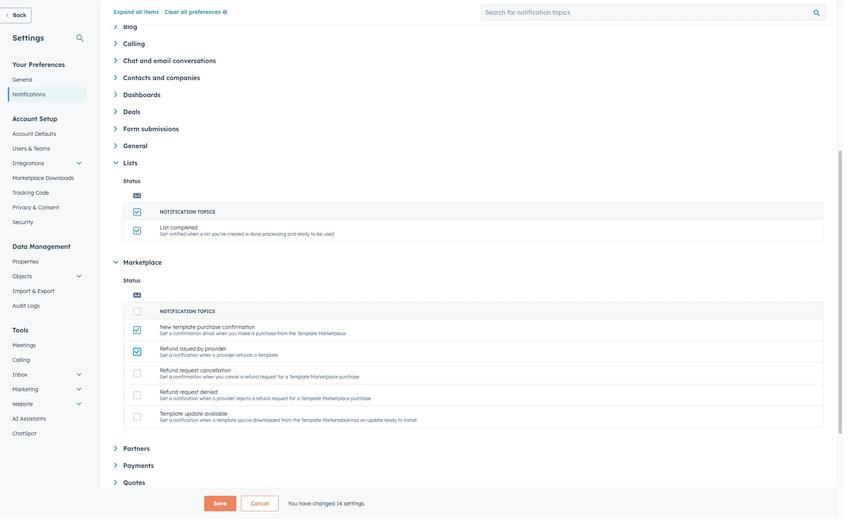 Task type: vqa. For each thing, say whether or not it's contained in the screenshot.
topmost colors
no



Task type: describe. For each thing, give the bounding box(es) containing it.
marketplace inside account setup element
[[12, 175, 44, 182]]

refund for refund request cancellation
[[160, 367, 178, 374]]

settings.
[[344, 501, 365, 508]]

privacy & consent
[[12, 204, 59, 211]]

privacy
[[12, 204, 31, 211]]

back link
[[0, 8, 31, 23]]

partners button
[[114, 445, 823, 453]]

refund for refund request denied
[[160, 389, 178, 396]]

provider inside refund request denied get a notification when a provider rejects a refund request for a template marketplace purchase
[[217, 396, 235, 402]]

& for consent
[[33, 204, 37, 211]]

ai
[[12, 416, 18, 423]]

cancel
[[225, 374, 239, 380]]

ready inside list completed get notified when a list you've created is done processing and ready to be used
[[297, 231, 310, 237]]

your preferences element
[[8, 60, 87, 102]]

contacts and companies button
[[114, 74, 823, 82]]

install
[[404, 418, 417, 424]]

account for account defaults
[[12, 131, 33, 138]]

setup
[[39, 115, 57, 123]]

refund inside refund request denied get a notification when a provider rejects a refund request for a template marketplace purchase
[[256, 396, 270, 402]]

and for chat
[[140, 57, 152, 65]]

expand all items
[[114, 9, 159, 16]]

users
[[12, 145, 27, 152]]

created
[[227, 231, 244, 237]]

you have changed 14 settings.
[[288, 501, 365, 508]]

calling link
[[8, 353, 87, 368]]

marketplace inside new template purchase confirmation get a confirmation email when you make a purchase from the template marketplace
[[319, 331, 346, 337]]

properties link
[[8, 255, 87, 269]]

template inside new template purchase confirmation get a confirmation email when you make a purchase from the template marketplace
[[297, 331, 317, 337]]

1 horizontal spatial update
[[367, 418, 383, 424]]

caret image for contacts and companies
[[114, 75, 117, 80]]

your preferences
[[12, 61, 65, 69]]

when inside list completed get notified when a list you've created is done processing and ready to be used
[[187, 231, 199, 237]]

topics for marketplace
[[197, 309, 215, 315]]

marketplace button
[[113, 259, 823, 267]]

template inside refund issued by provider get a notification when a provider refunds a template
[[258, 353, 278, 358]]

ai assistants link
[[8, 412, 87, 427]]

and for contacts
[[153, 74, 165, 82]]

refund for refund issued by provider
[[160, 346, 178, 353]]

completed
[[170, 224, 198, 231]]

refunds
[[236, 353, 253, 358]]

for inside refund request denied get a notification when a provider rejects a refund request for a template marketplace purchase
[[289, 396, 296, 402]]

rejects
[[236, 396, 251, 402]]

contacts
[[123, 74, 151, 82]]

clear all preferences
[[165, 9, 221, 16]]

preferences
[[29, 61, 65, 69]]

dashboards button
[[114, 91, 823, 99]]

users & teams link
[[8, 141, 87, 156]]

you've inside template update available get a notification when a template you've downloaded from the template marketplace has an update ready to install
[[238, 418, 252, 424]]

objects
[[12, 273, 32, 280]]

the inside template update available get a notification when a template you've downloaded from the template marketplace has an update ready to install
[[293, 418, 300, 424]]

website button
[[8, 397, 87, 412]]

refund inside refund request cancellation get a confirmation when you cancel a refund request for a template marketplace purchase
[[245, 374, 259, 380]]

import & export
[[12, 288, 54, 295]]

notifications
[[12, 91, 45, 98]]

caret image for chat and email conversations
[[114, 58, 117, 63]]

request up template update available get a notification when a template you've downloaded from the template marketplace has an update ready to install
[[272, 396, 288, 402]]

meetings link
[[8, 338, 87, 353]]

list completed get notified when a list you've created is done processing and ready to be used
[[160, 224, 334, 237]]

clear all preferences button
[[165, 8, 230, 17]]

submissions
[[141, 125, 179, 133]]

expand
[[114, 9, 134, 16]]

integrations button
[[8, 156, 87, 171]]

& for teams
[[28, 145, 32, 152]]

website
[[12, 401, 33, 408]]

request down issued
[[180, 367, 199, 374]]

caret image for blog
[[114, 24, 117, 29]]

your
[[12, 61, 27, 69]]

payments
[[123, 462, 154, 470]]

defaults
[[35, 131, 56, 138]]

an
[[360, 418, 366, 424]]

get inside refund request denied get a notification when a provider rejects a refund request for a template marketplace purchase
[[160, 396, 168, 402]]

0 vertical spatial email
[[154, 57, 171, 65]]

caret image for dashboards
[[114, 92, 117, 97]]

Search for notification topics search field
[[481, 5, 826, 20]]

caret image for marketplace
[[113, 261, 118, 264]]

audit logs link
[[8, 299, 87, 313]]

blog
[[123, 23, 137, 31]]

get inside new template purchase confirmation get a confirmation email when you make a purchase from the template marketplace
[[160, 331, 168, 337]]

form submissions button
[[114, 125, 823, 133]]

assistants
[[20, 416, 46, 423]]

caret image for form submissions
[[114, 126, 117, 131]]

template inside refund request denied get a notification when a provider rejects a refund request for a template marketplace purchase
[[301, 396, 321, 402]]

tracking
[[12, 189, 34, 196]]

downloaded
[[253, 418, 280, 424]]

get inside refund issued by provider get a notification when a provider refunds a template
[[160, 353, 168, 358]]

cancellation
[[200, 367, 231, 374]]

request left the denied
[[180, 389, 199, 396]]

notification for marketplace
[[160, 309, 196, 315]]

refund request cancellation get a confirmation when you cancel a refund request for a template marketplace purchase
[[160, 367, 359, 380]]

logs
[[27, 303, 40, 310]]

notified
[[169, 231, 186, 237]]

status for lists
[[123, 178, 141, 185]]

when inside refund issued by provider get a notification when a provider refunds a template
[[200, 353, 211, 358]]

export
[[37, 288, 54, 295]]

when inside refund request cancellation get a confirmation when you cancel a refund request for a template marketplace purchase
[[203, 374, 214, 380]]

chat
[[123, 57, 138, 65]]

account for account setup
[[12, 115, 37, 123]]

list
[[204, 231, 210, 237]]

you inside new template purchase confirmation get a confirmation email when you make a purchase from the template marketplace
[[229, 331, 237, 337]]

blog button
[[114, 23, 823, 31]]

when inside template update available get a notification when a template you've downloaded from the template marketplace has an update ready to install
[[200, 418, 211, 424]]

data
[[12, 243, 28, 251]]

integrations
[[12, 160, 44, 167]]

clear
[[165, 9, 179, 16]]

request up refund request denied get a notification when a provider rejects a refund request for a template marketplace purchase
[[260, 374, 276, 380]]

calling inside tools element
[[12, 357, 30, 364]]

you
[[288, 501, 297, 508]]



Task type: locate. For each thing, give the bounding box(es) containing it.
0 vertical spatial and
[[140, 57, 152, 65]]

request
[[180, 367, 199, 374], [260, 374, 276, 380], [180, 389, 199, 396], [272, 396, 288, 402]]

1 all from the left
[[136, 9, 142, 16]]

1 horizontal spatial you
[[229, 331, 237, 337]]

update
[[185, 411, 203, 418], [367, 418, 383, 424]]

template
[[297, 331, 317, 337], [290, 374, 310, 380], [301, 396, 321, 402], [160, 411, 183, 418], [302, 418, 322, 424]]

all right clear
[[181, 9, 187, 16]]

0 horizontal spatial general
[[12, 76, 32, 83]]

1 topics from the top
[[197, 209, 215, 215]]

you've down rejects
[[238, 418, 252, 424]]

2 status from the top
[[123, 277, 141, 284]]

you left cancel
[[216, 374, 224, 380]]

caret image for deals
[[114, 109, 117, 114]]

& for export
[[32, 288, 36, 295]]

0 vertical spatial account
[[12, 115, 37, 123]]

& left export on the bottom left of page
[[32, 288, 36, 295]]

0 vertical spatial caret image
[[114, 41, 117, 46]]

caret image
[[114, 41, 117, 46], [114, 58, 117, 63], [114, 463, 117, 468]]

1 account from the top
[[12, 115, 37, 123]]

conversations
[[173, 57, 216, 65]]

2 vertical spatial notification
[[173, 418, 198, 424]]

to inside template update available get a notification when a template you've downloaded from the template marketplace has an update ready to install
[[398, 418, 403, 424]]

caret image inside quotes dropdown button
[[114, 481, 117, 485]]

1 vertical spatial calling
[[12, 357, 30, 364]]

0 horizontal spatial ready
[[297, 231, 310, 237]]

& inside users & teams link
[[28, 145, 32, 152]]

all inside button
[[181, 9, 187, 16]]

2 horizontal spatial template
[[258, 353, 278, 358]]

1 horizontal spatial you've
[[238, 418, 252, 424]]

0 vertical spatial topics
[[197, 209, 215, 215]]

consent
[[38, 204, 59, 211]]

partners
[[123, 445, 150, 453]]

0 vertical spatial status
[[123, 178, 141, 185]]

2 topics from the top
[[197, 309, 215, 315]]

account defaults
[[12, 131, 56, 138]]

notification for lists
[[160, 209, 196, 215]]

0 vertical spatial you've
[[212, 231, 226, 237]]

2 vertical spatial caret image
[[114, 463, 117, 468]]

audit logs
[[12, 303, 40, 310]]

calling up the inbox
[[12, 357, 30, 364]]

refund inside refund request denied get a notification when a provider rejects a refund request for a template marketplace purchase
[[160, 389, 178, 396]]

template down rejects
[[217, 418, 236, 424]]

topics up list
[[197, 209, 215, 215]]

confirmation up refunds
[[222, 324, 255, 331]]

when up the denied
[[203, 374, 214, 380]]

email inside new template purchase confirmation get a confirmation email when you make a purchase from the template marketplace
[[203, 331, 215, 337]]

all left items
[[136, 9, 142, 16]]

2 notification topics from the top
[[160, 309, 215, 315]]

status for marketplace
[[123, 277, 141, 284]]

template update available get a notification when a template you've downloaded from the template marketplace has an update ready to install
[[160, 411, 417, 424]]

1 vertical spatial the
[[293, 418, 300, 424]]

0 vertical spatial the
[[289, 331, 296, 337]]

marketplace downloads
[[12, 175, 74, 182]]

caret image inside payments dropdown button
[[114, 463, 117, 468]]

get inside refund request cancellation get a confirmation when you cancel a refund request for a template marketplace purchase
[[160, 374, 168, 380]]

1 vertical spatial account
[[12, 131, 33, 138]]

template up refund request cancellation get a confirmation when you cancel a refund request for a template marketplace purchase
[[258, 353, 278, 358]]

done
[[250, 231, 261, 237]]

1 vertical spatial topics
[[197, 309, 215, 315]]

1 horizontal spatial for
[[289, 396, 296, 402]]

0 vertical spatial template
[[173, 324, 196, 331]]

3 get from the top
[[160, 353, 168, 358]]

3 refund from the top
[[160, 389, 178, 396]]

caret image inside lists dropdown button
[[113, 162, 118, 164]]

1 vertical spatial general
[[123, 142, 148, 150]]

get inside list completed get notified when a list you've created is done processing and ready to be used
[[160, 231, 168, 237]]

1 vertical spatial refund
[[160, 367, 178, 374]]

account
[[12, 115, 37, 123], [12, 131, 33, 138]]

0 horizontal spatial to
[[311, 231, 316, 237]]

you've right list
[[212, 231, 226, 237]]

get
[[160, 231, 168, 237], [160, 331, 168, 337], [160, 353, 168, 358], [160, 374, 168, 380], [160, 396, 168, 402], [160, 418, 168, 424]]

objects button
[[8, 269, 87, 284]]

confirmation inside refund request cancellation get a confirmation when you cancel a refund request for a template marketplace purchase
[[173, 374, 201, 380]]

3 notification from the top
[[173, 418, 198, 424]]

provider right by
[[205, 346, 226, 353]]

0 vertical spatial &
[[28, 145, 32, 152]]

caret image for payments
[[114, 463, 117, 468]]

chat and email conversations
[[123, 57, 216, 65]]

0 horizontal spatial email
[[154, 57, 171, 65]]

general down your
[[12, 76, 32, 83]]

5 get from the top
[[160, 396, 168, 402]]

1 vertical spatial refund
[[256, 396, 270, 402]]

email up by
[[203, 331, 215, 337]]

refund right cancel
[[245, 374, 259, 380]]

update right "an"
[[367, 418, 383, 424]]

0 vertical spatial from
[[277, 331, 288, 337]]

1 notification from the top
[[160, 209, 196, 215]]

ready left be
[[297, 231, 310, 237]]

2 caret image from the top
[[114, 58, 117, 63]]

the inside new template purchase confirmation get a confirmation email when you make a purchase from the template marketplace
[[289, 331, 296, 337]]

1 vertical spatial from
[[281, 418, 292, 424]]

quotes button
[[114, 479, 823, 487]]

notifications link
[[8, 87, 87, 102]]

email up the contacts and companies
[[154, 57, 171, 65]]

account setup
[[12, 115, 57, 123]]

get inside template update available get a notification when a template you've downloaded from the template marketplace has an update ready to install
[[160, 418, 168, 424]]

caret image for lists
[[113, 162, 118, 164]]

preferences
[[189, 9, 221, 16]]

notification inside refund request denied get a notification when a provider rejects a refund request for a template marketplace purchase
[[173, 396, 198, 402]]

properties
[[12, 258, 39, 265]]

0 vertical spatial to
[[311, 231, 316, 237]]

1 notification topics from the top
[[160, 209, 215, 215]]

0 horizontal spatial update
[[185, 411, 203, 418]]

you've
[[212, 231, 226, 237], [238, 418, 252, 424]]

0 horizontal spatial calling
[[12, 357, 30, 364]]

calling up chat
[[123, 40, 145, 48]]

purchase
[[197, 324, 221, 331], [256, 331, 276, 337], [339, 374, 359, 380], [351, 396, 371, 402]]

0 horizontal spatial and
[[140, 57, 152, 65]]

3 caret image from the top
[[114, 463, 117, 468]]

you've inside list completed get notified when a list you've created is done processing and ready to be used
[[212, 231, 226, 237]]

1 status from the top
[[123, 178, 141, 185]]

2 vertical spatial template
[[217, 418, 236, 424]]

issued
[[180, 346, 196, 353]]

1 get from the top
[[160, 231, 168, 237]]

import
[[12, 288, 31, 295]]

account up users
[[12, 131, 33, 138]]

marketplace downloads link
[[8, 171, 87, 186]]

caret image inside form submissions dropdown button
[[114, 126, 117, 131]]

topics up by
[[197, 309, 215, 315]]

2 vertical spatial refund
[[160, 389, 178, 396]]

1 vertical spatial status
[[123, 277, 141, 284]]

from right downloaded
[[281, 418, 292, 424]]

0 horizontal spatial template
[[173, 324, 196, 331]]

topics
[[197, 209, 215, 215], [197, 309, 215, 315]]

1 vertical spatial notification topics
[[160, 309, 215, 315]]

1 vertical spatial email
[[203, 331, 215, 337]]

all for clear
[[181, 9, 187, 16]]

marketplace inside refund request denied get a notification when a provider rejects a refund request for a template marketplace purchase
[[322, 396, 350, 402]]

caret image left payments
[[114, 463, 117, 468]]

provider up cancellation at the bottom of page
[[217, 353, 235, 358]]

template inside new template purchase confirmation get a confirmation email when you make a purchase from the template marketplace
[[173, 324, 196, 331]]

caret image left chat
[[114, 58, 117, 63]]

ready inside template update available get a notification when a template you've downloaded from the template marketplace has an update ready to install
[[384, 418, 397, 424]]

general link
[[8, 72, 87, 87]]

marketplace inside template update available get a notification when a template you've downloaded from the template marketplace has an update ready to install
[[323, 418, 350, 424]]

0 vertical spatial notification topics
[[160, 209, 215, 215]]

1 vertical spatial for
[[289, 396, 296, 402]]

caret image inside deals dropdown button
[[114, 109, 117, 114]]

notification up completed
[[160, 209, 196, 215]]

when left list
[[187, 231, 199, 237]]

1 horizontal spatial template
[[217, 418, 236, 424]]

& inside privacy & consent "link"
[[33, 204, 37, 211]]

0 horizontal spatial all
[[136, 9, 142, 16]]

template inside refund request cancellation get a confirmation when you cancel a refund request for a template marketplace purchase
[[290, 374, 310, 380]]

update left available
[[185, 411, 203, 418]]

confirmation up issued
[[173, 331, 201, 337]]

& inside the import & export link
[[32, 288, 36, 295]]

purchase inside refund request denied get a notification when a provider rejects a refund request for a template marketplace purchase
[[351, 396, 371, 402]]

data management element
[[8, 243, 87, 313]]

users & teams
[[12, 145, 50, 152]]

caret image inside general dropdown button
[[114, 143, 117, 148]]

topics for lists
[[197, 209, 215, 215]]

notification topics for marketplace
[[160, 309, 215, 315]]

status
[[123, 178, 141, 185], [123, 277, 141, 284]]

caret image inside chat and email conversations dropdown button
[[114, 58, 117, 63]]

caret image down expand
[[114, 41, 117, 46]]

refund
[[160, 346, 178, 353], [160, 367, 178, 374], [160, 389, 178, 396]]

caret image
[[114, 24, 117, 29], [114, 75, 117, 80], [114, 92, 117, 97], [114, 109, 117, 114], [114, 126, 117, 131], [114, 143, 117, 148], [113, 162, 118, 164], [113, 261, 118, 264], [114, 446, 117, 451], [114, 481, 117, 485]]

template inside template update available get a notification when a template you've downloaded from the template marketplace has an update ready to install
[[217, 418, 236, 424]]

when inside new template purchase confirmation get a confirmation email when you make a purchase from the template marketplace
[[216, 331, 228, 337]]

notification up the new
[[160, 309, 196, 315]]

email
[[154, 57, 171, 65], [203, 331, 215, 337]]

from right make
[[277, 331, 288, 337]]

you inside refund request cancellation get a confirmation when you cancel a refund request for a template marketplace purchase
[[216, 374, 224, 380]]

confirmation up the denied
[[173, 374, 201, 380]]

when up cancellation at the bottom of page
[[200, 353, 211, 358]]

1 vertical spatial &
[[33, 204, 37, 211]]

inbox
[[12, 372, 27, 379]]

and right 'processing'
[[287, 231, 296, 237]]

back
[[13, 12, 26, 19]]

caret image for general
[[114, 143, 117, 148]]

0 horizontal spatial you
[[216, 374, 224, 380]]

caret image inside calling dropdown button
[[114, 41, 117, 46]]

expand all items button
[[114, 9, 159, 16]]

template right the new
[[173, 324, 196, 331]]

management
[[30, 243, 70, 251]]

general down form
[[123, 142, 148, 150]]

deals button
[[114, 108, 823, 116]]

have
[[299, 501, 311, 508]]

& right users
[[28, 145, 32, 152]]

from inside template update available get a notification when a template you've downloaded from the template marketplace has an update ready to install
[[281, 418, 292, 424]]

1 vertical spatial template
[[258, 353, 278, 358]]

2 vertical spatial and
[[287, 231, 296, 237]]

2 account from the top
[[12, 131, 33, 138]]

1 horizontal spatial all
[[181, 9, 187, 16]]

1 horizontal spatial ready
[[384, 418, 397, 424]]

4 get from the top
[[160, 374, 168, 380]]

when inside refund request denied get a notification when a provider rejects a refund request for a template marketplace purchase
[[200, 396, 211, 402]]

lists
[[123, 159, 138, 167]]

caret image inside partners dropdown button
[[114, 446, 117, 451]]

notification inside refund issued by provider get a notification when a provider refunds a template
[[173, 353, 198, 358]]

0 vertical spatial refund
[[245, 374, 259, 380]]

for up refund request denied get a notification when a provider rejects a refund request for a template marketplace purchase
[[278, 374, 284, 380]]

1 horizontal spatial to
[[398, 418, 403, 424]]

lists button
[[113, 159, 823, 167]]

from
[[277, 331, 288, 337], [281, 418, 292, 424]]

tracking code
[[12, 189, 49, 196]]

when up available
[[200, 396, 211, 402]]

1 horizontal spatial calling
[[123, 40, 145, 48]]

code
[[36, 189, 49, 196]]

to left be
[[311, 231, 316, 237]]

cancel
[[251, 501, 269, 508]]

account up account defaults
[[12, 115, 37, 123]]

notification inside template update available get a notification when a template you've downloaded from the template marketplace has an update ready to install
[[173, 418, 198, 424]]

6 get from the top
[[160, 418, 168, 424]]

1 vertical spatial to
[[398, 418, 403, 424]]

1 vertical spatial caret image
[[114, 58, 117, 63]]

form submissions
[[123, 125, 179, 133]]

caret image for quotes
[[114, 481, 117, 485]]

account setup element
[[8, 115, 87, 230]]

notification topics up the new
[[160, 309, 215, 315]]

refund issued by provider get a notification when a provider refunds a template
[[160, 346, 278, 358]]

data management
[[12, 243, 70, 251]]

by
[[197, 346, 204, 353]]

and right chat
[[140, 57, 152, 65]]

caret image for calling
[[114, 41, 117, 46]]

template
[[173, 324, 196, 331], [258, 353, 278, 358], [217, 418, 236, 424]]

for
[[278, 374, 284, 380], [289, 396, 296, 402]]

1 vertical spatial notification
[[173, 396, 198, 402]]

to inside list completed get notified when a list you've created is done processing and ready to be used
[[311, 231, 316, 237]]

refund inside refund request cancellation get a confirmation when you cancel a refund request for a template marketplace purchase
[[160, 367, 178, 374]]

1 horizontal spatial email
[[203, 331, 215, 337]]

deals
[[123, 108, 140, 116]]

0 vertical spatial ready
[[297, 231, 310, 237]]

0 vertical spatial calling
[[123, 40, 145, 48]]

caret image inside the blog dropdown button
[[114, 24, 117, 29]]

settings
[[12, 33, 44, 43]]

a inside list completed get notified when a list you've created is done processing and ready to be used
[[200, 231, 203, 237]]

and down chat and email conversations
[[153, 74, 165, 82]]

2 get from the top
[[160, 331, 168, 337]]

notification topics up completed
[[160, 209, 215, 215]]

security link
[[8, 215, 87, 230]]

2 notification from the top
[[160, 309, 196, 315]]

0 vertical spatial for
[[278, 374, 284, 380]]

2 vertical spatial &
[[32, 288, 36, 295]]

0 vertical spatial you
[[229, 331, 237, 337]]

marketplace inside refund request cancellation get a confirmation when you cancel a refund request for a template marketplace purchase
[[311, 374, 338, 380]]

save
[[214, 501, 227, 508]]

general button
[[114, 142, 823, 150]]

1 vertical spatial you
[[216, 374, 224, 380]]

refund right rejects
[[256, 396, 270, 402]]

caret image inside marketplace dropdown button
[[113, 261, 118, 264]]

0 vertical spatial refund
[[160, 346, 178, 353]]

dashboards
[[123, 91, 161, 99]]

meetings
[[12, 342, 36, 349]]

1 caret image from the top
[[114, 41, 117, 46]]

list
[[160, 224, 169, 231]]

when up refund issued by provider get a notification when a provider refunds a template
[[216, 331, 228, 337]]

caret image inside dashboards 'dropdown button'
[[114, 92, 117, 97]]

save button
[[204, 496, 236, 512]]

provider left rejects
[[217, 396, 235, 402]]

and inside list completed get notified when a list you've created is done processing and ready to be used
[[287, 231, 296, 237]]

1 vertical spatial and
[[153, 74, 165, 82]]

notification
[[160, 209, 196, 215], [160, 309, 196, 315]]

when down the denied
[[200, 418, 211, 424]]

general inside your preferences element
[[12, 76, 32, 83]]

1 notification from the top
[[173, 353, 198, 358]]

0 vertical spatial general
[[12, 76, 32, 83]]

1 vertical spatial ready
[[384, 418, 397, 424]]

caret image inside contacts and companies "dropdown button"
[[114, 75, 117, 80]]

to left install
[[398, 418, 403, 424]]

for inside refund request cancellation get a confirmation when you cancel a refund request for a template marketplace purchase
[[278, 374, 284, 380]]

privacy & consent link
[[8, 200, 87, 215]]

ready left install
[[384, 418, 397, 424]]

0 horizontal spatial you've
[[212, 231, 226, 237]]

available
[[205, 411, 228, 418]]

1 vertical spatial you've
[[238, 418, 252, 424]]

& right privacy at top left
[[33, 204, 37, 211]]

make
[[238, 331, 250, 337]]

2 horizontal spatial and
[[287, 231, 296, 237]]

0 vertical spatial notification
[[160, 209, 196, 215]]

calling button
[[114, 40, 823, 48]]

refund inside refund issued by provider get a notification when a provider refunds a template
[[160, 346, 178, 353]]

1 refund from the top
[[160, 346, 178, 353]]

from inside new template purchase confirmation get a confirmation email when you make a purchase from the template marketplace
[[277, 331, 288, 337]]

tools
[[12, 327, 28, 334]]

items
[[144, 9, 159, 16]]

inbox button
[[8, 368, 87, 382]]

to
[[311, 231, 316, 237], [398, 418, 403, 424]]

be
[[317, 231, 322, 237]]

form
[[123, 125, 139, 133]]

chat and email conversations button
[[114, 57, 823, 65]]

marketing
[[12, 386, 38, 393]]

chatspot
[[12, 431, 37, 437]]

teams
[[34, 145, 50, 152]]

tools element
[[8, 326, 87, 441]]

all for expand
[[136, 9, 142, 16]]

0 horizontal spatial for
[[278, 374, 284, 380]]

2 refund from the top
[[160, 367, 178, 374]]

2 notification from the top
[[173, 396, 198, 402]]

2 all from the left
[[181, 9, 187, 16]]

import & export link
[[8, 284, 87, 299]]

confirmation
[[222, 324, 255, 331], [173, 331, 201, 337], [173, 374, 201, 380]]

you left make
[[229, 331, 237, 337]]

for up template update available get a notification when a template you've downloaded from the template marketplace has an update ready to install
[[289, 396, 296, 402]]

notification topics for lists
[[160, 209, 215, 215]]

1 horizontal spatial general
[[123, 142, 148, 150]]

marketing button
[[8, 382, 87, 397]]

purchase inside refund request cancellation get a confirmation when you cancel a refund request for a template marketplace purchase
[[339, 374, 359, 380]]

notification for request
[[173, 396, 198, 402]]

1 vertical spatial notification
[[160, 309, 196, 315]]

1 horizontal spatial and
[[153, 74, 165, 82]]

caret image for partners
[[114, 446, 117, 451]]

denied
[[200, 389, 218, 396]]

is
[[245, 231, 249, 237]]

0 vertical spatial notification
[[173, 353, 198, 358]]

notification for update
[[173, 418, 198, 424]]



